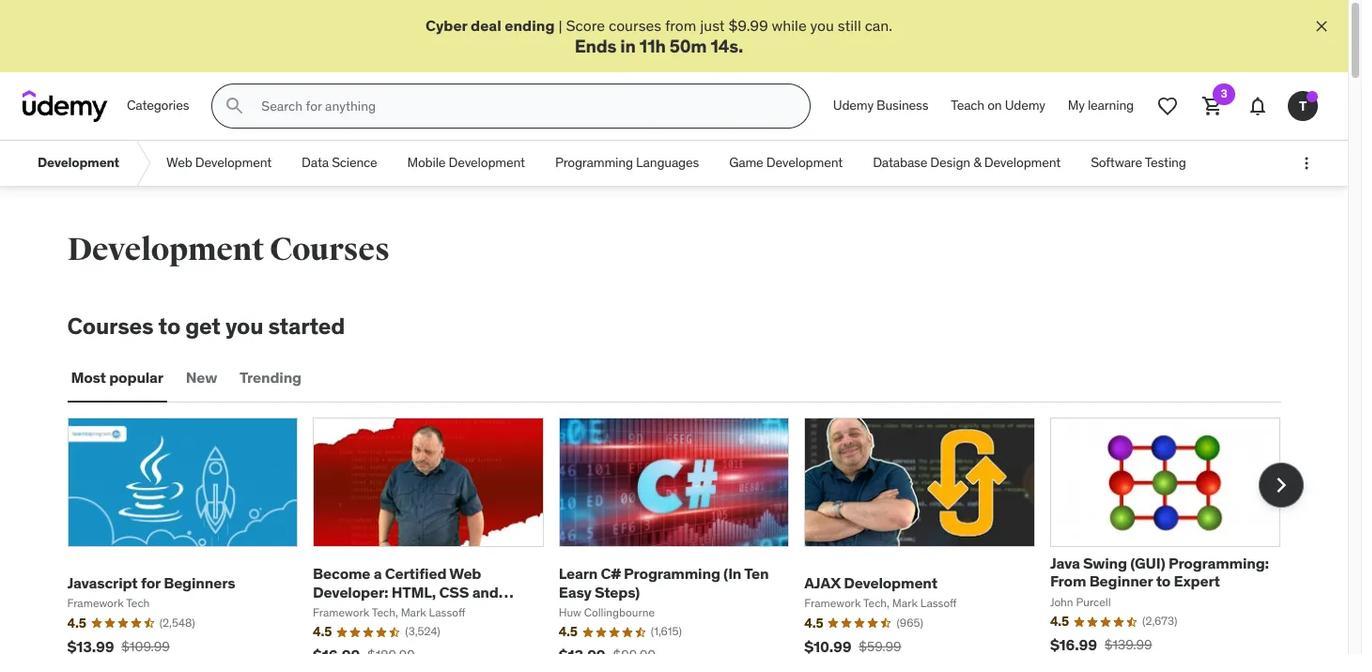 Task type: vqa. For each thing, say whether or not it's contained in the screenshot.
kp link
no



Task type: describe. For each thing, give the bounding box(es) containing it.
categories button
[[116, 84, 200, 129]]

&
[[974, 154, 982, 171]]

courses
[[609, 16, 662, 35]]

ajax
[[805, 574, 841, 593]]

design
[[931, 154, 971, 171]]

become a certified web developer: html, css and javascript
[[313, 565, 499, 620]]

ten
[[744, 565, 769, 584]]

beginner
[[1090, 573, 1153, 591]]

2 udemy from the left
[[1005, 97, 1046, 114]]

1 vertical spatial you
[[226, 312, 264, 341]]

development courses
[[67, 230, 390, 270]]

learning
[[1088, 97, 1134, 114]]

more subcategory menu links image
[[1298, 154, 1317, 173]]

0 horizontal spatial web
[[166, 154, 192, 171]]

udemy inside 'link'
[[833, 97, 874, 114]]

cyber deal ending | score courses from just $9.99 while you still can. ends in 11h 50m 13s .
[[426, 16, 893, 58]]

development inside database design & development link
[[985, 154, 1061, 171]]

beginners
[[164, 574, 235, 593]]

udemy business
[[833, 97, 929, 114]]

development up the get
[[67, 230, 264, 270]]

developer:
[[313, 583, 388, 602]]

web inside become a certified web developer: html, css and javascript
[[450, 565, 481, 584]]

database design & development link
[[858, 141, 1076, 186]]

mobile development link
[[392, 141, 540, 186]]

close image
[[1313, 17, 1332, 36]]

expert
[[1174, 573, 1220, 591]]

programming:
[[1169, 555, 1269, 573]]

most popular
[[71, 369, 163, 388]]

ends
[[575, 35, 617, 58]]

data science link
[[287, 141, 392, 186]]

on
[[988, 97, 1002, 114]]

javascript for beginners link
[[67, 574, 235, 593]]

from
[[1050, 573, 1087, 591]]

software
[[1091, 154, 1143, 171]]

trending button
[[236, 356, 305, 401]]

ajax development
[[805, 574, 938, 593]]

javascript
[[67, 574, 138, 593]]

to inside java swing (gui) programming: from beginner to expert
[[1156, 573, 1171, 591]]

development inside game development link
[[767, 154, 843, 171]]

development link
[[23, 141, 134, 186]]

my learning
[[1068, 97, 1134, 114]]

from
[[665, 16, 697, 35]]

css
[[439, 583, 469, 602]]

11h 50m 13s
[[640, 35, 739, 58]]

get
[[185, 312, 221, 341]]

java
[[1050, 555, 1080, 573]]

$9.99
[[729, 16, 768, 35]]

javascript
[[313, 601, 386, 620]]

certified
[[385, 565, 447, 584]]

mobile
[[407, 154, 446, 171]]

shopping cart with 3 items image
[[1202, 95, 1224, 118]]

0 vertical spatial to
[[158, 312, 180, 341]]

popular
[[109, 369, 163, 388]]

easy
[[559, 583, 592, 602]]

new button
[[182, 356, 221, 401]]

database
[[873, 154, 928, 171]]

learn c# programming (in ten easy steps)
[[559, 565, 769, 602]]

business
[[877, 97, 929, 114]]

testing
[[1145, 154, 1187, 171]]

programming languages
[[555, 154, 699, 171]]

.
[[739, 35, 743, 58]]

submit search image
[[224, 95, 247, 118]]



Task type: locate. For each thing, give the bounding box(es) containing it.
(gui)
[[1131, 555, 1166, 573]]

|
[[559, 16, 563, 35]]

3 link
[[1191, 84, 1236, 129]]

ajax development link
[[805, 574, 938, 593]]

1 horizontal spatial to
[[1156, 573, 1171, 591]]

javascript for beginners
[[67, 574, 235, 593]]

software testing
[[1091, 154, 1187, 171]]

ending
[[505, 16, 555, 35]]

programming left languages
[[555, 154, 633, 171]]

development right the mobile
[[449, 154, 525, 171]]

still
[[838, 16, 862, 35]]

1 vertical spatial to
[[1156, 573, 1171, 591]]

you inside cyber deal ending | score courses from just $9.99 while you still can. ends in 11h 50m 13s .
[[811, 16, 834, 35]]

development right "ajax"
[[844, 574, 938, 593]]

0 vertical spatial web
[[166, 154, 192, 171]]

java swing (gui) programming: from beginner to expert link
[[1050, 555, 1269, 591]]

web development
[[166, 154, 272, 171]]

you have alerts image
[[1307, 91, 1318, 103]]

1 horizontal spatial web
[[450, 565, 481, 584]]

next image
[[1266, 471, 1296, 501]]

learn
[[559, 565, 598, 584]]

database design & development
[[873, 154, 1061, 171]]

0 horizontal spatial to
[[158, 312, 180, 341]]

web right arrow pointing to subcategory menu links icon
[[166, 154, 192, 171]]

t
[[1300, 98, 1307, 114]]

just
[[700, 16, 725, 35]]

0 horizontal spatial udemy
[[833, 97, 874, 114]]

udemy left business
[[833, 97, 874, 114]]

become
[[313, 565, 371, 584]]

teach on udemy link
[[940, 84, 1057, 129]]

courses up "started"
[[270, 230, 390, 270]]

3
[[1221, 87, 1228, 101]]

development
[[38, 154, 119, 171], [195, 154, 272, 171], [449, 154, 525, 171], [767, 154, 843, 171], [985, 154, 1061, 171], [67, 230, 264, 270], [844, 574, 938, 593]]

development down "udemy" 'image'
[[38, 154, 119, 171]]

courses to get you started
[[67, 312, 345, 341]]

new
[[186, 369, 217, 388]]

html,
[[392, 583, 436, 602]]

development right game
[[767, 154, 843, 171]]

courses up most popular
[[67, 312, 154, 341]]

development down the submit search icon
[[195, 154, 272, 171]]

while
[[772, 16, 807, 35]]

0 vertical spatial you
[[811, 16, 834, 35]]

Search for anything text field
[[258, 90, 787, 122]]

most
[[71, 369, 106, 388]]

(in
[[724, 565, 742, 584]]

development inside mobile development link
[[449, 154, 525, 171]]

you left still
[[811, 16, 834, 35]]

udemy
[[833, 97, 874, 114], [1005, 97, 1046, 114]]

become a certified web developer: html, css and javascript link
[[313, 565, 514, 620]]

most popular button
[[67, 356, 167, 401]]

my
[[1068, 97, 1085, 114]]

1 horizontal spatial you
[[811, 16, 834, 35]]

development inside development link
[[38, 154, 119, 171]]

languages
[[636, 154, 699, 171]]

game development
[[729, 154, 843, 171]]

1 horizontal spatial udemy
[[1005, 97, 1046, 114]]

java swing (gui) programming: from beginner to expert
[[1050, 555, 1269, 591]]

t link
[[1281, 84, 1326, 129]]

1 vertical spatial programming
[[624, 565, 721, 584]]

web
[[166, 154, 192, 171], [450, 565, 481, 584]]

learn c# programming (in ten easy steps) link
[[559, 565, 769, 602]]

and
[[472, 583, 499, 602]]

c#
[[601, 565, 621, 584]]

programming languages link
[[540, 141, 714, 186]]

game development link
[[714, 141, 858, 186]]

arrow pointing to subcategory menu links image
[[134, 141, 151, 186]]

you right the get
[[226, 312, 264, 341]]

web right certified
[[450, 565, 481, 584]]

to left the get
[[158, 312, 180, 341]]

programming
[[555, 154, 633, 171], [624, 565, 721, 584]]

cyber
[[426, 16, 468, 35]]

0 horizontal spatial you
[[226, 312, 264, 341]]

carousel element
[[67, 418, 1304, 655]]

you
[[811, 16, 834, 35], [226, 312, 264, 341]]

development right &
[[985, 154, 1061, 171]]

wishlist image
[[1157, 95, 1179, 118]]

1 horizontal spatial courses
[[270, 230, 390, 270]]

1 vertical spatial courses
[[67, 312, 154, 341]]

mobile development
[[407, 154, 525, 171]]

programming left "(in"
[[624, 565, 721, 584]]

udemy business link
[[822, 84, 940, 129]]

1 vertical spatial web
[[450, 565, 481, 584]]

0 horizontal spatial courses
[[67, 312, 154, 341]]

programming inside 'learn c# programming (in ten easy steps)'
[[624, 565, 721, 584]]

in
[[621, 35, 636, 58]]

software testing link
[[1076, 141, 1202, 186]]

0 vertical spatial programming
[[555, 154, 633, 171]]

to
[[158, 312, 180, 341], [1156, 573, 1171, 591]]

swing
[[1084, 555, 1128, 573]]

1 udemy from the left
[[833, 97, 874, 114]]

web development link
[[151, 141, 287, 186]]

science
[[332, 154, 377, 171]]

trending
[[240, 369, 302, 388]]

data
[[302, 154, 329, 171]]

started
[[268, 312, 345, 341]]

deal
[[471, 16, 502, 35]]

my learning link
[[1057, 84, 1146, 129]]

game
[[729, 154, 764, 171]]

development inside the carousel element
[[844, 574, 938, 593]]

teach on udemy
[[951, 97, 1046, 114]]

for
[[141, 574, 161, 593]]

udemy image
[[23, 90, 108, 122]]

categories
[[127, 97, 189, 114]]

to left expert
[[1156, 573, 1171, 591]]

teach
[[951, 97, 985, 114]]

development inside web development link
[[195, 154, 272, 171]]

data science
[[302, 154, 377, 171]]

score
[[566, 16, 605, 35]]

udemy right on at the top right of page
[[1005, 97, 1046, 114]]

can.
[[865, 16, 893, 35]]

steps)
[[595, 583, 640, 602]]

a
[[374, 565, 382, 584]]

0 vertical spatial courses
[[270, 230, 390, 270]]

notifications image
[[1247, 95, 1270, 118]]



